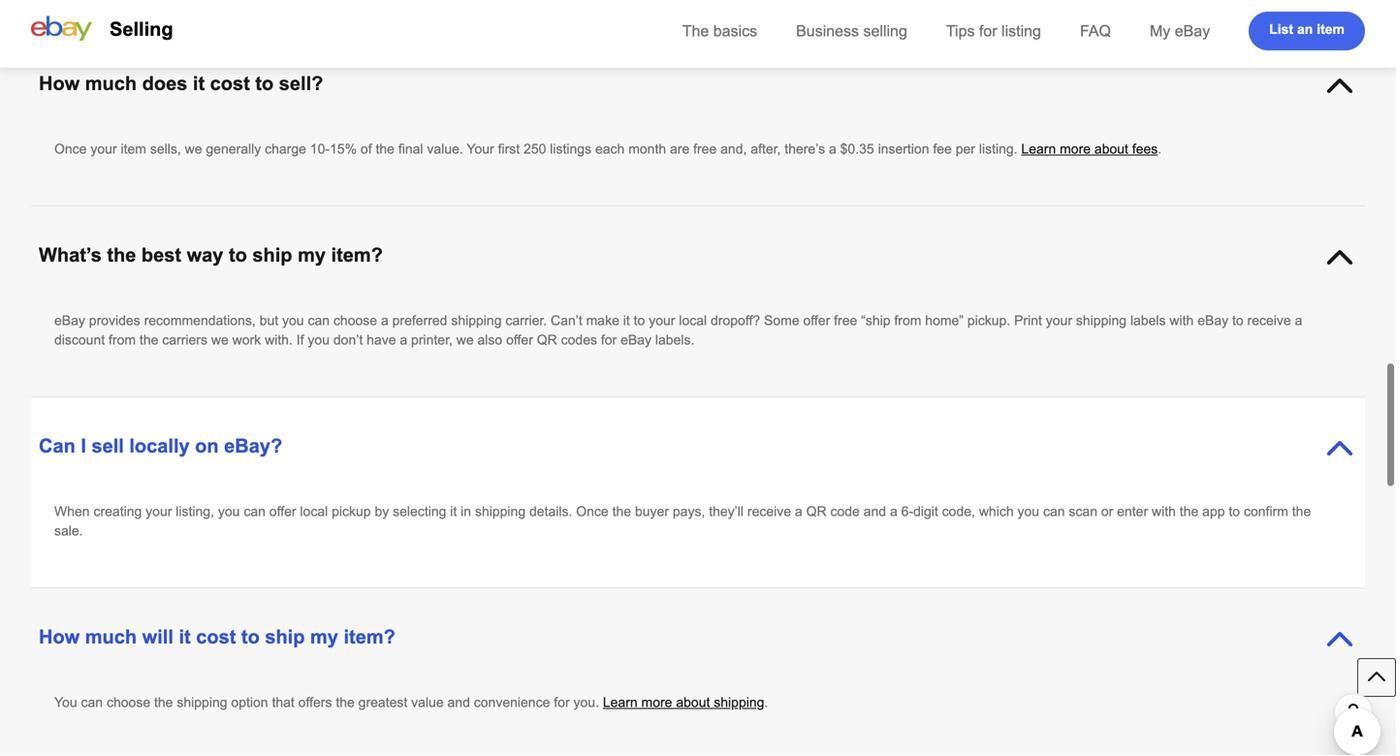 Task type: describe. For each thing, give the bounding box(es) containing it.
list an item
[[1270, 22, 1345, 37]]

0 vertical spatial more
[[1060, 142, 1091, 157]]

can inside ebay provides recommendations, but you can choose a preferred shipping carrier. can't make it to your local dropoff? some offer free "ship from home" pickup. print your shipping labels with ebay to receive a discount from the carriers we work with. if you don't have a printer, we also offer qr codes for ebay labels.
[[308, 313, 330, 328]]

don't
[[334, 333, 363, 348]]

item for an
[[1317, 22, 1345, 37]]

value
[[411, 695, 444, 710]]

for inside ebay provides recommendations, but you can choose a preferred shipping carrier. can't make it to your local dropoff? some offer free "ship from home" pickup. print your shipping labels with ebay to receive a discount from the carriers we work with. if you don't have a printer, we also offer qr codes for ebay labels.
[[601, 333, 617, 348]]

of
[[361, 142, 372, 157]]

best
[[142, 244, 181, 266]]

to left sell?
[[255, 73, 274, 94]]

local inside when creating your listing, you can offer local pickup by selecting it in shipping details. once the buyer pays, they'll receive a qr code and a 6-digit code, which you can scan or enter with the app to confirm the sale.
[[300, 504, 328, 519]]

can i sell locally on ebay?
[[39, 435, 282, 457]]

your up labels.
[[649, 313, 675, 328]]

can right the listing, in the bottom of the page
[[244, 504, 266, 519]]

250
[[524, 142, 546, 157]]

how much does it cost to sell?
[[39, 73, 323, 94]]

there's
[[785, 142, 825, 157]]

scan
[[1069, 504, 1098, 519]]

0 vertical spatial from
[[895, 313, 922, 328]]

how for how much will it cost to ship my item?
[[39, 627, 80, 648]]

what's
[[39, 244, 102, 266]]

1 horizontal spatial .
[[1158, 142, 1162, 157]]

it inside ebay provides recommendations, but you can choose a preferred shipping carrier. can't make it to your local dropoff? some offer free "ship from home" pickup. print your shipping labels with ebay to receive a discount from the carriers we work with. if you don't have a printer, we also offer qr codes for ebay labels.
[[623, 313, 630, 328]]

tips for listing link
[[946, 22, 1042, 40]]

does
[[142, 73, 188, 94]]

cost for does
[[210, 73, 250, 94]]

can't
[[551, 313, 583, 328]]

creating
[[94, 504, 142, 519]]

will
[[142, 627, 174, 648]]

help, opens dialogs image
[[1344, 703, 1364, 722]]

my ebay
[[1150, 22, 1211, 40]]

it right will
[[179, 627, 191, 648]]

insertion
[[878, 142, 930, 157]]

fee
[[933, 142, 952, 157]]

generally
[[206, 142, 261, 157]]

0 horizontal spatial we
[[185, 142, 202, 157]]

recommendations,
[[144, 313, 256, 328]]

list
[[1270, 22, 1294, 37]]

printer,
[[411, 333, 453, 348]]

to up option
[[241, 627, 260, 648]]

first
[[498, 142, 520, 157]]

offer inside when creating your listing, you can offer local pickup by selecting it in shipping details. once the buyer pays, they'll receive a qr code and a 6-digit code, which you can scan or enter with the app to confirm the sale.
[[269, 504, 296, 519]]

1 vertical spatial ship
[[265, 627, 305, 648]]

way
[[187, 244, 223, 266]]

the left best
[[107, 244, 136, 266]]

once your item sells, we generally charge 10-15% of the final value. your first 250 listings each month are free and, after, there's a $0.35 insertion fee per listing. learn more about fees .
[[54, 142, 1162, 157]]

what's the best way to ship my item?
[[39, 244, 383, 266]]

"ship
[[861, 313, 891, 328]]

dropoff?
[[711, 313, 761, 328]]

on
[[195, 435, 219, 457]]

listing
[[1002, 22, 1042, 40]]

pays,
[[673, 504, 705, 519]]

details.
[[530, 504, 573, 519]]

code
[[831, 504, 860, 519]]

ebay right labels
[[1198, 313, 1229, 328]]

0 horizontal spatial learn
[[603, 695, 638, 710]]

or
[[1102, 504, 1114, 519]]

learn more about shipping link
[[603, 695, 765, 710]]

how much will it cost to ship my item?
[[39, 627, 396, 648]]

my
[[1150, 22, 1171, 40]]

the basics link
[[683, 22, 758, 40]]

the
[[683, 22, 709, 40]]

listing,
[[176, 504, 214, 519]]

you right which
[[1018, 504, 1040, 519]]

1 vertical spatial item?
[[344, 627, 396, 648]]

you
[[54, 695, 77, 710]]

ebay?
[[224, 435, 282, 457]]

it right does
[[193, 73, 205, 94]]

0 vertical spatial my
[[298, 244, 326, 266]]

app
[[1203, 504, 1225, 519]]

confirm
[[1244, 504, 1289, 519]]

how for how much does it cost to sell?
[[39, 73, 80, 94]]

with inside ebay provides recommendations, but you can choose a preferred shipping carrier. can't make it to your local dropoff? some offer free "ship from home" pickup. print your shipping labels with ebay to receive a discount from the carriers we work with. if you don't have a printer, we also offer qr codes for ebay labels.
[[1170, 313, 1194, 328]]

convenience
[[474, 695, 550, 710]]

sell?
[[279, 73, 323, 94]]

can left scan
[[1044, 504, 1065, 519]]

to right way
[[229, 244, 247, 266]]

an
[[1298, 22, 1314, 37]]

1 vertical spatial more
[[642, 695, 673, 710]]

fees
[[1133, 142, 1158, 157]]

1 horizontal spatial we
[[211, 333, 229, 348]]

receive inside when creating your listing, you can offer local pickup by selecting it in shipping details. once the buyer pays, they'll receive a qr code and a 6-digit code, which you can scan or enter with the app to confirm the sale.
[[748, 504, 791, 519]]

15%
[[330, 142, 357, 157]]

in
[[461, 504, 471, 519]]

0 horizontal spatial for
[[554, 695, 570, 710]]

1 horizontal spatial learn
[[1022, 142, 1056, 157]]

the basics
[[683, 22, 758, 40]]

1 vertical spatial my
[[310, 627, 338, 648]]

option
[[231, 695, 268, 710]]

0 horizontal spatial once
[[54, 142, 87, 157]]

0 horizontal spatial and
[[448, 695, 470, 710]]

digit
[[914, 504, 939, 519]]

can right you
[[81, 695, 103, 710]]

much for does
[[85, 73, 137, 94]]

per
[[956, 142, 976, 157]]

free for offer
[[834, 313, 858, 328]]

charge
[[265, 142, 306, 157]]

pickup
[[332, 504, 371, 519]]

when creating your listing, you can offer local pickup by selecting it in shipping details. once the buyer pays, they'll receive a qr code and a 6-digit code, which you can scan or enter with the app to confirm the sale.
[[54, 504, 1311, 539]]

and,
[[721, 142, 747, 157]]

some
[[764, 313, 800, 328]]

selling
[[110, 18, 173, 40]]

item for your
[[121, 142, 146, 157]]

qr inside ebay provides recommendations, but you can choose a preferred shipping carrier. can't make it to your local dropoff? some offer free "ship from home" pickup. print your shipping labels with ebay to receive a discount from the carriers we work with. if you don't have a printer, we also offer qr codes for ebay labels.
[[537, 333, 557, 348]]

list an item link
[[1249, 12, 1366, 50]]

which
[[979, 504, 1014, 519]]

free for are
[[694, 142, 717, 157]]

sale.
[[54, 524, 83, 539]]

you right the listing, in the bottom of the page
[[218, 504, 240, 519]]

your right "print"
[[1046, 313, 1073, 328]]

your left sells,
[[91, 142, 117, 157]]

learn more about fees link
[[1022, 142, 1158, 157]]

offers
[[298, 695, 332, 710]]



Task type: vqa. For each thing, say whether or not it's contained in the screenshot.
the rightmost the If
no



Task type: locate. For each thing, give the bounding box(es) containing it.
my ebay link
[[1150, 22, 1211, 40]]

the right of
[[376, 142, 395, 157]]

item left sells,
[[121, 142, 146, 157]]

how
[[39, 73, 80, 94], [39, 627, 80, 648]]

1 horizontal spatial about
[[1095, 142, 1129, 157]]

you right if
[[308, 333, 330, 348]]

item? up greatest
[[344, 627, 396, 648]]

1 horizontal spatial offer
[[506, 333, 533, 348]]

0 vertical spatial receive
[[1248, 313, 1292, 328]]

your inside when creating your listing, you can offer local pickup by selecting it in shipping details. once the buyer pays, they'll receive a qr code and a 6-digit code, which you can scan or enter with the app to confirm the sale.
[[146, 504, 172, 519]]

the right confirm
[[1293, 504, 1311, 519]]

1 vertical spatial local
[[300, 504, 328, 519]]

my
[[298, 244, 326, 266], [310, 627, 338, 648]]

0 horizontal spatial .
[[765, 695, 768, 710]]

selling
[[864, 22, 908, 40]]

code,
[[942, 504, 976, 519]]

the left carriers
[[140, 333, 158, 348]]

each
[[595, 142, 625, 157]]

0 vertical spatial item
[[1317, 22, 1345, 37]]

shipping
[[451, 313, 502, 328], [1076, 313, 1127, 328], [475, 504, 526, 519], [177, 695, 227, 710], [714, 695, 765, 710]]

work
[[232, 333, 261, 348]]

offer down carrier.
[[506, 333, 533, 348]]

also
[[478, 333, 503, 348]]

pickup.
[[968, 313, 1011, 328]]

1 horizontal spatial receive
[[1248, 313, 1292, 328]]

and right code
[[864, 504, 887, 519]]

10-
[[310, 142, 330, 157]]

2 vertical spatial for
[[554, 695, 570, 710]]

the right offers
[[336, 695, 355, 710]]

0 horizontal spatial qr
[[537, 333, 557, 348]]

ebay up discount
[[54, 313, 85, 328]]

it inside when creating your listing, you can offer local pickup by selecting it in shipping details. once the buyer pays, they'll receive a qr code and a 6-digit code, which you can scan or enter with the app to confirm the sale.
[[450, 504, 457, 519]]

qr left code
[[807, 504, 827, 519]]

receive inside ebay provides recommendations, but you can choose a preferred shipping carrier. can't make it to your local dropoff? some offer free "ship from home" pickup. print your shipping labels with ebay to receive a discount from the carriers we work with. if you don't have a printer, we also offer qr codes for ebay labels.
[[1248, 313, 1292, 328]]

1 horizontal spatial local
[[679, 313, 707, 328]]

1 vertical spatial offer
[[506, 333, 533, 348]]

can right but
[[308, 313, 330, 328]]

0 horizontal spatial from
[[109, 333, 136, 348]]

with right enter
[[1152, 504, 1176, 519]]

offer right 'some' on the right top of the page
[[804, 313, 830, 328]]

1 horizontal spatial choose
[[334, 313, 377, 328]]

2 vertical spatial offer
[[269, 504, 296, 519]]

qr down can't
[[537, 333, 557, 348]]

ebay right my
[[1175, 22, 1211, 40]]

my up offers
[[310, 627, 338, 648]]

1 horizontal spatial once
[[576, 504, 609, 519]]

0 horizontal spatial choose
[[107, 695, 150, 710]]

1 vertical spatial free
[[834, 313, 858, 328]]

we left work
[[211, 333, 229, 348]]

final
[[398, 142, 423, 157]]

from down provides
[[109, 333, 136, 348]]

once
[[54, 142, 87, 157], [576, 504, 609, 519]]

0 horizontal spatial free
[[694, 142, 717, 157]]

1 vertical spatial cost
[[196, 627, 236, 648]]

carrier.
[[506, 313, 547, 328]]

the inside ebay provides recommendations, but you can choose a preferred shipping carrier. can't make it to your local dropoff? some offer free "ship from home" pickup. print your shipping labels with ebay to receive a discount from the carriers we work with. if you don't have a printer, we also offer qr codes for ebay labels.
[[140, 333, 158, 348]]

enter
[[1118, 504, 1148, 519]]

choose up "don't"
[[334, 313, 377, 328]]

sell
[[92, 435, 124, 457]]

1 vertical spatial and
[[448, 695, 470, 710]]

the down will
[[154, 695, 173, 710]]

1 horizontal spatial item
[[1317, 22, 1345, 37]]

to right app
[[1229, 504, 1241, 519]]

you
[[282, 313, 304, 328], [308, 333, 330, 348], [218, 504, 240, 519], [1018, 504, 1040, 519]]

free inside ebay provides recommendations, but you can choose a preferred shipping carrier. can't make it to your local dropoff? some offer free "ship from home" pickup. print your shipping labels with ebay to receive a discount from the carriers we work with. if you don't have a printer, we also offer qr codes for ebay labels.
[[834, 313, 858, 328]]

your
[[467, 142, 494, 157]]

once left sells,
[[54, 142, 87, 157]]

much left does
[[85, 73, 137, 94]]

0 vertical spatial cost
[[210, 73, 250, 94]]

you can choose the shipping option that offers the greatest value and convenience for you. learn more about shipping .
[[54, 695, 768, 710]]

0 vertical spatial offer
[[804, 313, 830, 328]]

1 horizontal spatial qr
[[807, 504, 827, 519]]

we left also
[[457, 333, 474, 348]]

2 horizontal spatial for
[[980, 22, 998, 40]]

1 vertical spatial learn
[[603, 695, 638, 710]]

i
[[81, 435, 86, 457]]

it
[[193, 73, 205, 94], [623, 313, 630, 328], [450, 504, 457, 519], [179, 627, 191, 648]]

0 vertical spatial once
[[54, 142, 87, 157]]

0 vertical spatial item?
[[331, 244, 383, 266]]

learn
[[1022, 142, 1056, 157], [603, 695, 638, 710]]

more left the fees
[[1060, 142, 1091, 157]]

we
[[185, 142, 202, 157], [211, 333, 229, 348], [457, 333, 474, 348]]

choose inside ebay provides recommendations, but you can choose a preferred shipping carrier. can't make it to your local dropoff? some offer free "ship from home" pickup. print your shipping labels with ebay to receive a discount from the carriers we work with. if you don't have a printer, we also offer qr codes for ebay labels.
[[334, 313, 377, 328]]

after,
[[751, 142, 781, 157]]

qr inside when creating your listing, you can offer local pickup by selecting it in shipping details. once the buyer pays, they'll receive a qr code and a 6-digit code, which you can scan or enter with the app to confirm the sale.
[[807, 504, 827, 519]]

1 horizontal spatial free
[[834, 313, 858, 328]]

they'll
[[709, 504, 744, 519]]

ebay left labels.
[[621, 333, 652, 348]]

1 vertical spatial much
[[85, 627, 137, 648]]

0 vertical spatial choose
[[334, 313, 377, 328]]

if
[[297, 333, 304, 348]]

2 much from the top
[[85, 627, 137, 648]]

1 horizontal spatial more
[[1060, 142, 1091, 157]]

item? up "don't"
[[331, 244, 383, 266]]

1 vertical spatial receive
[[748, 504, 791, 519]]

1 how from the top
[[39, 73, 80, 94]]

1 vertical spatial qr
[[807, 504, 827, 519]]

ebay provides recommendations, but you can choose a preferred shipping carrier. can't make it to your local dropoff? some offer free "ship from home" pickup. print your shipping labels with ebay to receive a discount from the carriers we work with. if you don't have a printer, we also offer qr codes for ebay labels.
[[54, 313, 1303, 348]]

offer left pickup
[[269, 504, 296, 519]]

my up if
[[298, 244, 326, 266]]

from
[[895, 313, 922, 328], [109, 333, 136, 348]]

1 vertical spatial from
[[109, 333, 136, 348]]

preferred
[[392, 313, 448, 328]]

your left the listing, in the bottom of the page
[[146, 504, 172, 519]]

receive
[[1248, 313, 1292, 328], [748, 504, 791, 519]]

to right labels
[[1233, 313, 1244, 328]]

0 vertical spatial how
[[39, 73, 80, 94]]

0 horizontal spatial about
[[676, 695, 710, 710]]

1 much from the top
[[85, 73, 137, 94]]

1 vertical spatial .
[[765, 695, 768, 710]]

basics
[[714, 22, 758, 40]]

to inside when creating your listing, you can offer local pickup by selecting it in shipping details. once the buyer pays, they'll receive a qr code and a 6-digit code, which you can scan or enter with the app to confirm the sale.
[[1229, 504, 1241, 519]]

much left will
[[85, 627, 137, 648]]

1 vertical spatial for
[[601, 333, 617, 348]]

item
[[1317, 22, 1345, 37], [121, 142, 146, 157]]

1 horizontal spatial from
[[895, 313, 922, 328]]

it right make
[[623, 313, 630, 328]]

much for will
[[85, 627, 137, 648]]

0 vertical spatial free
[[694, 142, 717, 157]]

the left app
[[1180, 504, 1199, 519]]

1 vertical spatial choose
[[107, 695, 150, 710]]

discount
[[54, 333, 105, 348]]

0 horizontal spatial receive
[[748, 504, 791, 519]]

can
[[308, 313, 330, 328], [244, 504, 266, 519], [1044, 504, 1065, 519], [81, 695, 103, 710]]

and right the value
[[448, 695, 470, 710]]

to right make
[[634, 313, 645, 328]]

cost right will
[[196, 627, 236, 648]]

shipping inside when creating your listing, you can offer local pickup by selecting it in shipping details. once the buyer pays, they'll receive a qr code and a 6-digit code, which you can scan or enter with the app to confirm the sale.
[[475, 504, 526, 519]]

buyer
[[635, 504, 669, 519]]

much
[[85, 73, 137, 94], [85, 627, 137, 648]]

the
[[376, 142, 395, 157], [107, 244, 136, 266], [140, 333, 158, 348], [613, 504, 631, 519], [1180, 504, 1199, 519], [1293, 504, 1311, 519], [154, 695, 173, 710], [336, 695, 355, 710]]

choose right you
[[107, 695, 150, 710]]

0 vertical spatial qr
[[537, 333, 557, 348]]

a
[[829, 142, 837, 157], [381, 313, 389, 328], [1295, 313, 1303, 328], [400, 333, 408, 348], [795, 504, 803, 519], [890, 504, 898, 519]]

$0.35
[[841, 142, 875, 157]]

local inside ebay provides recommendations, but you can choose a preferred shipping carrier. can't make it to your local dropoff? some offer free "ship from home" pickup. print your shipping labels with ebay to receive a discount from the carriers we work with. if you don't have a printer, we also offer qr codes for ebay labels.
[[679, 313, 707, 328]]

1 vertical spatial once
[[576, 504, 609, 519]]

value.
[[427, 142, 463, 157]]

ship up that at the left of page
[[265, 627, 305, 648]]

local
[[679, 313, 707, 328], [300, 504, 328, 519]]

faq
[[1080, 22, 1111, 40]]

2 horizontal spatial offer
[[804, 313, 830, 328]]

listings
[[550, 142, 592, 157]]

2 how from the top
[[39, 627, 80, 648]]

0 horizontal spatial item
[[121, 142, 146, 157]]

0 vertical spatial local
[[679, 313, 707, 328]]

selecting
[[393, 504, 447, 519]]

0 vertical spatial for
[[980, 22, 998, 40]]

we right sells,
[[185, 142, 202, 157]]

are
[[670, 142, 690, 157]]

ship up but
[[253, 244, 292, 266]]

it left in
[[450, 504, 457, 519]]

0 vertical spatial much
[[85, 73, 137, 94]]

free
[[694, 142, 717, 157], [834, 313, 858, 328]]

for down make
[[601, 333, 617, 348]]

business selling link
[[796, 22, 908, 40]]

0 vertical spatial ship
[[253, 244, 292, 266]]

print
[[1015, 313, 1043, 328]]

once right details. on the bottom left of the page
[[576, 504, 609, 519]]

offer
[[804, 313, 830, 328], [506, 333, 533, 348], [269, 504, 296, 519]]

make
[[586, 313, 620, 328]]

ebay
[[1175, 22, 1211, 40], [54, 313, 85, 328], [1198, 313, 1229, 328], [621, 333, 652, 348]]

cost for will
[[196, 627, 236, 648]]

more
[[1060, 142, 1091, 157], [642, 695, 673, 710]]

home"
[[926, 313, 964, 328]]

but
[[260, 313, 278, 328]]

free right are
[[694, 142, 717, 157]]

locally
[[129, 435, 190, 457]]

1 vertical spatial how
[[39, 627, 80, 648]]

and
[[864, 504, 887, 519], [448, 695, 470, 710]]

learn right listing.
[[1022, 142, 1056, 157]]

0 vertical spatial learn
[[1022, 142, 1056, 157]]

carriers
[[162, 333, 208, 348]]

cost right does
[[210, 73, 250, 94]]

month
[[629, 142, 666, 157]]

0 vertical spatial and
[[864, 504, 887, 519]]

0 vertical spatial .
[[1158, 142, 1162, 157]]

0 horizontal spatial local
[[300, 504, 328, 519]]

labels.
[[656, 333, 695, 348]]

listing.
[[979, 142, 1018, 157]]

tips
[[946, 22, 975, 40]]

tips for listing
[[946, 22, 1042, 40]]

the left buyer
[[613, 504, 631, 519]]

by
[[375, 504, 389, 519]]

greatest
[[359, 695, 408, 710]]

0 horizontal spatial more
[[642, 695, 673, 710]]

0 vertical spatial about
[[1095, 142, 1129, 157]]

0 vertical spatial with
[[1170, 313, 1194, 328]]

sells,
[[150, 142, 181, 157]]

1 vertical spatial about
[[676, 695, 710, 710]]

you up if
[[282, 313, 304, 328]]

for right tips
[[980, 22, 998, 40]]

free left "ship
[[834, 313, 858, 328]]

item?
[[331, 244, 383, 266], [344, 627, 396, 648]]

local left pickup
[[300, 504, 328, 519]]

with right labels
[[1170, 313, 1194, 328]]

and inside when creating your listing, you can offer local pickup by selecting it in shipping details. once the buyer pays, they'll receive a qr code and a 6-digit code, which you can scan or enter with the app to confirm the sale.
[[864, 504, 887, 519]]

more right you.
[[642, 695, 673, 710]]

1 horizontal spatial and
[[864, 504, 887, 519]]

once inside when creating your listing, you can offer local pickup by selecting it in shipping details. once the buyer pays, they'll receive a qr code and a 6-digit code, which you can scan or enter with the app to confirm the sale.
[[576, 504, 609, 519]]

1 horizontal spatial for
[[601, 333, 617, 348]]

0 horizontal spatial offer
[[269, 504, 296, 519]]

item right an at the top of the page
[[1317, 22, 1345, 37]]

with inside when creating your listing, you can offer local pickup by selecting it in shipping details. once the buyer pays, they'll receive a qr code and a 6-digit code, which you can scan or enter with the app to confirm the sale.
[[1152, 504, 1176, 519]]

local up labels.
[[679, 313, 707, 328]]

learn right you.
[[603, 695, 638, 710]]

business
[[796, 22, 859, 40]]

from right "ship
[[895, 313, 922, 328]]

cost
[[210, 73, 250, 94], [196, 627, 236, 648]]

2 horizontal spatial we
[[457, 333, 474, 348]]

1 vertical spatial item
[[121, 142, 146, 157]]

1 vertical spatial with
[[1152, 504, 1176, 519]]

when
[[54, 504, 90, 519]]

for left you.
[[554, 695, 570, 710]]



